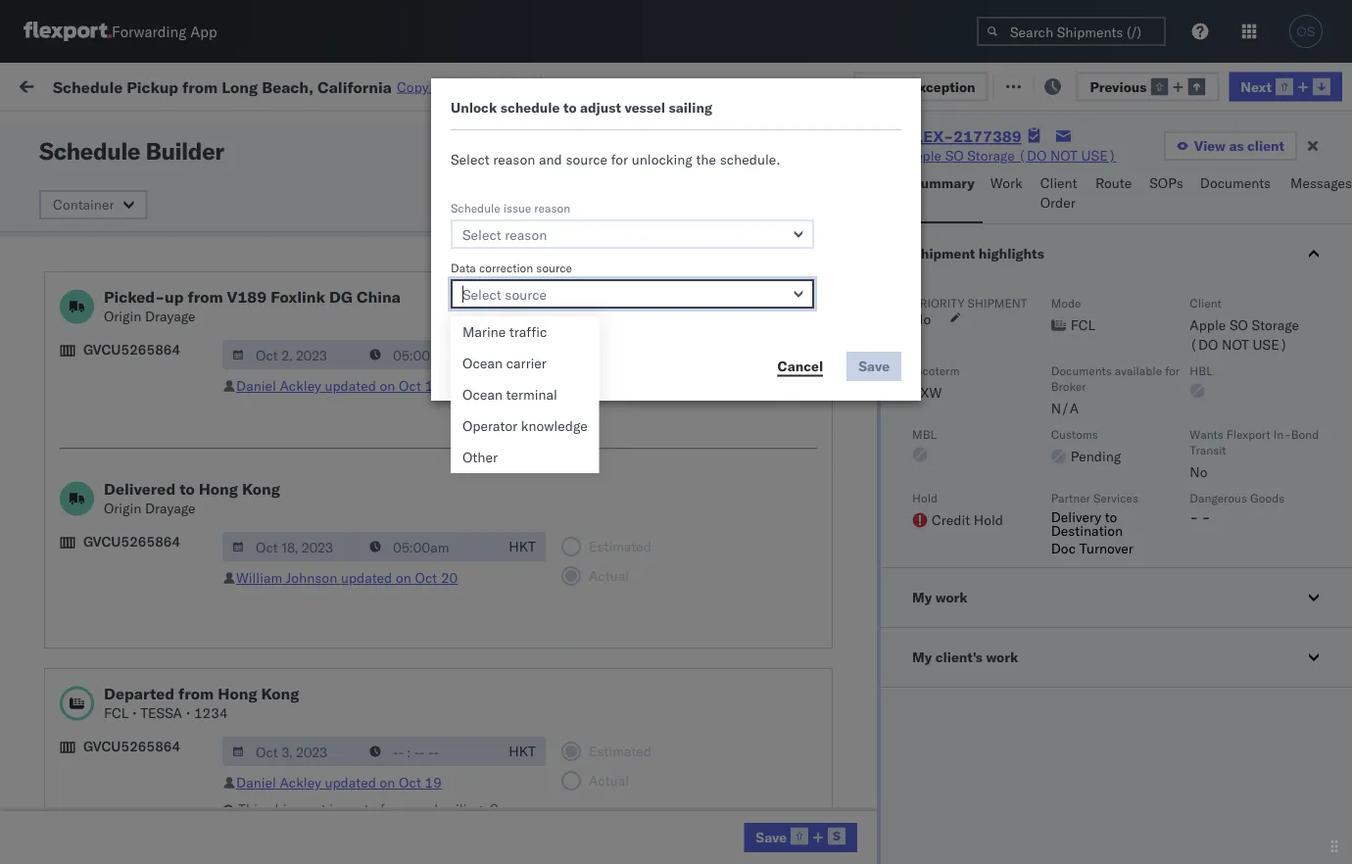 Task type: describe. For each thing, give the bounding box(es) containing it.
may for 23,
[[418, 757, 446, 774]]

ready
[[149, 121, 184, 136]]

gvcu5265864 for delivered to hong kong
[[83, 533, 180, 550]]

id
[[1075, 160, 1087, 175]]

1 horizontal spatial exception
[[1056, 76, 1120, 93]]

air for flex-2285192
[[600, 628, 617, 645]]

1 vertical spatial no
[[913, 311, 931, 328]]

may for 16,
[[410, 671, 437, 688]]

cdt, for 12:00
[[382, 541, 414, 558]]

pickup down "schedule pickup from toronto pearson international airport"
[[107, 487, 149, 505]]

0 horizontal spatial work
[[46, 71, 97, 98]]

daniel ackley updated on oct 19 for departed from hong kong
[[236, 774, 442, 791]]

use) for 4:00 am cdt, aug 28, 2023
[[903, 240, 938, 257]]

the
[[696, 151, 716, 168]]

2 2 from the left
[[50, 378, 58, 395]]

1 horizontal spatial file
[[1028, 76, 1052, 93]]

action
[[1295, 76, 1338, 93]]

use) for 2:00 am cdt, sep 21, 2023
[[903, 283, 938, 300]]

2 schedule pickup from los angeles international airport from the top
[[45, 487, 260, 524]]

3 unknown from the top
[[315, 584, 377, 602]]

-- : -- -- text field for picked-up from v189 foxlink dg china
[[360, 340, 499, 369]]

1 horizontal spatial hold
[[974, 511, 1003, 529]]

updated for departed from hong kong
[[325, 774, 376, 791]]

client order
[[1040, 174, 1077, 211]]

hbl
[[1190, 363, 1213, 378]]

apple inside apple so storage (do not use) 'link'
[[905, 147, 942, 164]]

lcl for upload customs clearance documents - 2 of 2
[[643, 369, 667, 386]]

not for 2:00 am cdt, sep 21, 2023
[[872, 283, 899, 300]]

0 horizontal spatial file
[[884, 78, 908, 95]]

tessa
[[140, 704, 182, 722]]

on for delivered to hong kong
[[396, 569, 411, 586]]

next button
[[1229, 72, 1342, 101]]

(do for 8:35 pm cdt, aug 1, 2023
[[840, 196, 868, 214]]

delivery inside partner services delivery to destination doc turnover
[[1051, 509, 1101, 526]]

1 horizontal spatial file exception
[[1028, 76, 1120, 93]]

oct for picked-up from v189 foxlink dg china
[[399, 377, 421, 394]]

sailing.
[[442, 800, 486, 817]]

0 vertical spatial 11,
[[763, 78, 785, 95]]

storage for 7:00 am cdt, may 16, 2023
[[789, 671, 836, 688]]

fcl for 10:30 am cdt, may 23, 2023
[[643, 757, 668, 774]]

21, for sep
[[438, 283, 459, 300]]

daniel ackley updated on oct 19 button for picked-up from v189 foxlink dg china
[[236, 377, 442, 394]]

2023 for 7:35 am cdt, apr 21, 2023
[[462, 714, 496, 731]]

client for client name
[[727, 160, 759, 175]]

apple so storage (do not use) for 10:30 am cdt, may 23, 2023
[[727, 757, 938, 774]]

batch action
[[1253, 76, 1338, 93]]

Search Work text field
[[704, 70, 918, 99]]

as
[[1229, 137, 1244, 154]]

container numbers
[[1207, 152, 1260, 183]]

message
[[253, 76, 307, 93]]

pickup for schedule pickup from toronto pearson international airport link
[[107, 444, 149, 461]]

pickup for confirm pickup from los angeles, ca link
[[99, 746, 141, 763]]

pickup for confirm pickup from los angeles international airport "link"
[[75, 401, 117, 418]]

pickup down schedule delivery appointment button
[[107, 229, 149, 246]]

upload customs clearance documents - 2 of 2 button
[[22, 357, 282, 398]]

view as client button
[[1164, 131, 1297, 161]]

wants flexport in-bond transit no
[[1190, 427, 1319, 481]]

2023 for 7:00 am cdt, may 16, 2023
[[465, 671, 499, 688]]

flex- for 2285185
[[1082, 196, 1124, 214]]

this
[[238, 800, 264, 817]]

link
[[504, 78, 531, 95]]

2117924
[[1124, 541, 1183, 558]]

cdt, for 4:00
[[375, 240, 406, 257]]

2023 for 12:00 pm cdt, may 6, 2023
[[464, 541, 498, 558]]

0 vertical spatial my work
[[10, 71, 97, 98]]

on up unlock
[[469, 76, 485, 93]]

7:00
[[315, 671, 345, 688]]

1 horizontal spatial vessel
[[625, 99, 665, 116]]

apple so storage (do not use) for 3:30 pm cdt, aug 11, 2023
[[727, 628, 938, 645]]

international down container button
[[45, 248, 125, 266]]

stockholm,
[[149, 335, 219, 352]]

a
[[388, 800, 396, 817]]

adjust
[[580, 99, 621, 116]]

flex-2149764
[[1082, 671, 1183, 688]]

upload proof of delivery
[[45, 713, 196, 730]]

6,
[[448, 541, 461, 558]]

hkt for delivered to hong kong
[[509, 538, 536, 555]]

from inside "schedule pickup from toronto pearson international airport"
[[152, 444, 181, 461]]

1 air from the top
[[600, 240, 617, 257]]

my client's work
[[912, 649, 1018, 666]]

los for confirm pickup from los angeles, ca button
[[177, 746, 199, 763]]

flex- for 2117924
[[1082, 541, 1124, 558]]

1 unknown from the top
[[315, 326, 377, 343]]

my work inside "button"
[[912, 589, 968, 606]]

filtered by:
[[20, 120, 90, 137]]

copy
[[397, 78, 429, 95]]

china
[[357, 287, 401, 307]]

from inside schedule pickup from stockholm arlanda airport, stockholm, sweden
[[152, 315, 181, 332]]

long
[[222, 77, 258, 96]]

confirm pickup from los angeles international airport link
[[22, 400, 282, 439]]

angeles for confirm pickup from los angeles international airport button
[[179, 401, 228, 418]]

johnson
[[286, 569, 337, 586]]

2 vertical spatial angeles
[[210, 487, 260, 505]]

1 resize handle column header from the left
[[280, 152, 304, 864]]

0 horizontal spatial for
[[187, 121, 203, 136]]

so for 2:00 am cdt, sep 21, 2023
[[767, 283, 785, 300]]

037
[[1334, 628, 1352, 645]]

on for departed from hong kong
[[380, 774, 395, 791]]

gvcu5265864 for departed from hong kong
[[83, 738, 180, 755]]

turnover
[[1079, 540, 1133, 557]]

am right 1:59
[[821, 78, 844, 95]]

2329631
[[1124, 412, 1183, 429]]

4:00
[[315, 240, 345, 257]]

0 horizontal spatial no
[[459, 121, 475, 136]]

upload for upload customs clearance documents
[[22, 799, 66, 816]]

205 on track
[[440, 76, 520, 93]]

- inside upload customs clearance documents - 2 of 2
[[269, 358, 278, 375]]

from inside confirm pickup from los angeles, ca
[[145, 746, 173, 763]]

track
[[488, 76, 520, 93]]

aug for 11,
[[409, 628, 435, 645]]

origin inside delivered to hong kong origin drayage
[[104, 500, 141, 517]]

pickup up ready
[[127, 77, 178, 96]]

schedule inside schedule pickup from stockholm arlanda airport, stockholm, sweden
[[45, 315, 103, 332]]

daniel for v189
[[236, 377, 276, 394]]

schedule inside button
[[45, 195, 103, 213]]

upload customs clearance documents - 2 of 2 link
[[22, 357, 282, 396]]

in
[[292, 121, 303, 136]]

1 horizontal spatial at
[[379, 76, 391, 93]]

apple so storage (do not use) for 8:35 pm cdt, aug 1, 2023
[[727, 196, 938, 214]]

international inside confirm pickup from los angeles international airport
[[22, 421, 101, 438]]

oct right the due
[[736, 78, 760, 95]]

confirm delivery for 12:00
[[45, 540, 149, 557]]

cdt, for 3:30
[[373, 628, 405, 645]]

vandelay for upload customs clearance documents - 2 of 2
[[727, 369, 784, 386]]

schedule delivery appointment button
[[45, 194, 241, 216]]

pm for 3:30
[[349, 628, 370, 645]]

sops button
[[1142, 166, 1192, 223]]

angeles for schedule pickup from los angeles international airport button
[[210, 229, 260, 246]]

cdt, for 10:30
[[383, 757, 415, 774]]

confirm pickup from los angeles, ca
[[45, 746, 256, 783]]

0 horizontal spatial exception
[[911, 78, 975, 95]]

clearance for upload customs clearance documents
[[128, 799, 191, 816]]

fcl for 2:00 am cdt, sep 21, 2023
[[643, 283, 668, 300]]

schedule
[[500, 99, 560, 116]]

2 lcl from the top
[[643, 541, 667, 558]]

filtered
[[20, 120, 67, 137]]

from down schedule pickup from toronto pearson international airport link
[[152, 487, 181, 505]]

0 vertical spatial reason
[[493, 151, 535, 168]]

unlock
[[451, 99, 497, 116]]

from down schedule delivery appointment button
[[152, 229, 181, 246]]

previous button
[[1076, 72, 1219, 101]]

1 vertical spatial reason
[[534, 200, 570, 215]]

1 vertical spatial source
[[536, 260, 572, 275]]

confirm arrival at cfs button
[[45, 626, 184, 647]]

airport inside confirm pickup from los angeles international airport
[[105, 421, 148, 438]]

flex-2258639
[[1082, 455, 1183, 472]]

to inside delivered to hong kong origin drayage
[[179, 479, 195, 499]]

storage inside 'link'
[[967, 147, 1015, 164]]

to down activity
[[563, 99, 577, 116]]

pm for 8:35
[[349, 196, 370, 214]]

pickup for schedule pickup from stockholm arlanda airport, stockholm, sweden link
[[107, 315, 149, 332]]

blocked,
[[240, 121, 289, 136]]

messages
[[1290, 174, 1352, 192]]

confirm delivery link for 12:00 pm cdt, may 6, 2023
[[45, 539, 149, 559]]

madrid,
[[146, 593, 195, 610]]

may for 6,
[[417, 541, 445, 558]]

4 resize handle column header from the left
[[694, 152, 717, 864]]

schedule inside "schedule pickup from toronto pearson international airport"
[[45, 444, 103, 461]]

drayage inside picked-up from v189 foxlink dg china origin drayage
[[145, 308, 195, 325]]

1,
[[438, 196, 451, 214]]

apple for 7:00 am cdt, may 16, 2023
[[727, 671, 763, 688]]

confirm pickup from los angeles international airport button
[[22, 400, 282, 441]]

flex-2117924
[[1082, 541, 1183, 558]]

use) for 3:30 pm cdt, aug 11, 2023
[[903, 628, 938, 645]]

19 for departed from hong kong
[[425, 774, 442, 791]]

ca for schedule pickup from los angeles, ca
[[45, 679, 64, 697]]

1 vertical spatial customs
[[1051, 427, 1098, 441]]

1 vertical spatial 11,
[[438, 628, 459, 645]]

schedule pickup from madrid– barajas airport, madrid, spain link
[[45, 573, 278, 612]]

credit
[[932, 511, 970, 529]]

not for 10:30 am cdt, may 23, 2023
[[872, 757, 899, 774]]

apple so storage (do not use) link
[[905, 146, 1116, 166]]

priority
[[912, 295, 965, 310]]

at inside "confirm arrival at cfs" link
[[143, 627, 155, 644]]

(do for 10:30 am cdt, may 23, 2023
[[840, 757, 868, 774]]

1 2 from the left
[[22, 378, 30, 395]]

updated for picked-up from v189 foxlink dg china
[[325, 377, 376, 394]]

12:00
[[315, 541, 354, 558]]

upload customs clearance documents button
[[22, 798, 266, 820]]

international inside "schedule pickup from toronto pearson international airport"
[[99, 464, 178, 481]]

Select source text field
[[451, 279, 814, 309]]

2258639
[[1124, 455, 1183, 472]]

7:35 am cdt, apr 21, 2023
[[315, 714, 496, 731]]

status : ready for work, blocked, in progress
[[106, 121, 354, 136]]

schedule pickup from madrid– barajas airport, madrid, spain
[[45, 574, 236, 610]]

0 vertical spatial source
[[566, 151, 607, 168]]

part
[[344, 800, 369, 817]]

MMM D, YYYY text field
[[222, 340, 362, 369]]

delivery for 2:00 am cdt, sep 21, 2023's confirm delivery button
[[99, 282, 149, 299]]

save
[[756, 829, 787, 846]]

forwarding app
[[112, 22, 217, 41]]

madrid–
[[185, 574, 236, 591]]

2 • from the left
[[186, 704, 190, 722]]

0 horizontal spatial file exception
[[884, 78, 975, 95]]

1 schedule pickup from los angeles international airport link from the top
[[45, 228, 278, 267]]

client
[[1247, 137, 1284, 154]]

pickup for schedule pickup from madrid– barajas airport, madrid, spain link
[[107, 574, 149, 591]]

of inside "link"
[[130, 713, 142, 730]]

storage for 4:00 am cdt, aug 28, 2023
[[789, 240, 836, 257]]

ocean fcl for 7:00 am cdt, may 16, 2023
[[600, 671, 668, 688]]

import work
[[155, 76, 237, 93]]

dg
[[329, 287, 353, 307]]

(do inside the client apple so storage (do not use) incoterm exw
[[1190, 336, 1218, 353]]

2 ocean lcl from the top
[[600, 541, 667, 558]]

flex- for 2258639
[[1082, 455, 1124, 472]]

schedule issue reason
[[451, 200, 570, 215]]

2:00 am cdt, sep 21, 2023
[[315, 283, 497, 300]]

7 resize handle column header from the left
[[1174, 152, 1197, 864]]

ca for confirm pickup from los angeles, ca
[[45, 766, 64, 783]]

departed
[[104, 684, 175, 703]]

-- : -- -- text field for delivered to hong kong
[[360, 532, 499, 561]]

8 resize handle column header from the left
[[1301, 152, 1325, 864]]

so for 10:30 am cdt, may 23, 2023
[[767, 757, 785, 774]]

so for 7:00 am cdt, may 16, 2023
[[767, 671, 785, 688]]

dangerous goods - -
[[1190, 490, 1285, 526]]

upload for upload customs clearance documents - 2 of 2
[[22, 358, 66, 375]]

from inside the departed from hong kong fcl • tessa • 1234
[[178, 684, 214, 703]]

schedule pickup from long beach, california copy workspace link
[[53, 77, 531, 96]]

upload customs clearance documents
[[22, 799, 266, 816]]

flex id button
[[1041, 156, 1178, 175]]

schedule pickup from stockholm arlanda airport, stockholm, sweden link
[[45, 314, 278, 353]]

flex-2177389
[[905, 126, 1022, 146]]

los for confirm pickup from los angeles international airport button
[[153, 401, 175, 418]]

los down toronto at the left bottom of the page
[[185, 487, 207, 505]]

: for snoozed
[[451, 121, 454, 136]]

flex-2285185
[[1082, 196, 1183, 214]]



Task type: locate. For each thing, give the bounding box(es) containing it.
delivery down partner at bottom
[[1051, 509, 1101, 526]]

0 horizontal spatial container
[[53, 196, 114, 213]]

ackley for kong
[[280, 774, 321, 791]]

flex-1835605
[[1082, 369, 1183, 386]]

2 19 from the top
[[425, 774, 442, 791]]

1 vertical spatial 21,
[[437, 714, 459, 731]]

work down apple so storage (do not use) 'link'
[[990, 174, 1023, 192]]

0 vertical spatial drayage
[[145, 308, 195, 325]]

pickup inside confirm pickup from los angeles international airport
[[75, 401, 117, 418]]

not inside the client apple so storage (do not use) incoterm exw
[[1222, 336, 1249, 353]]

2 vertical spatial for
[[1165, 363, 1180, 378]]

pm right '3:30'
[[349, 628, 370, 645]]

confirm inside "confirm arrival at cfs" link
[[45, 627, 95, 644]]

oct for delivered to hong kong
[[415, 569, 437, 586]]

2 gvcu5265864 from the top
[[83, 533, 180, 550]]

11, left 1:59
[[763, 78, 785, 95]]

0 vertical spatial for
[[187, 121, 203, 136]]

abcu1234560
[[1207, 368, 1304, 386]]

storage
[[967, 147, 1015, 164], [789, 196, 836, 214], [789, 240, 836, 257], [789, 283, 836, 300], [1252, 316, 1299, 334], [789, 412, 836, 429], [789, 628, 836, 645], [789, 671, 836, 688], [789, 757, 836, 774]]

flex-2285185 button
[[1050, 192, 1187, 219], [1050, 192, 1187, 219]]

carrier
[[506, 355, 547, 372]]

1 vertical spatial mmm d, yyyy text field
[[222, 737, 362, 766]]

from down tessa at the left bottom
[[145, 746, 173, 763]]

is
[[329, 800, 340, 817]]

not inside apple so storage (do not use) 'link'
[[1050, 147, 1078, 164]]

not for 3:30 pm cdt, aug 11, 2023
[[872, 628, 899, 645]]

confirm up the arlanda
[[45, 282, 95, 299]]

angeles down the appointment
[[210, 229, 260, 246]]

3 gvcu5265864 from the top
[[83, 738, 180, 755]]

mmm d, yyyy text field for delivered to hong kong
[[222, 532, 362, 561]]

pickup down picked-
[[107, 315, 149, 332]]

for
[[187, 121, 203, 136], [611, 151, 628, 168], [1165, 363, 1180, 378]]

0 vertical spatial mmm d, yyyy text field
[[222, 532, 362, 561]]

0 vertical spatial work
[[46, 71, 97, 98]]

schedule pickup from toronto pearson international airport link
[[45, 443, 278, 483]]

2 vertical spatial lcl
[[643, 800, 667, 817]]

at left cfs
[[143, 627, 155, 644]]

my up my client's work
[[912, 589, 932, 606]]

7:00 am cdt, may 16, 2023
[[315, 671, 499, 688]]

mbl
[[912, 427, 937, 441]]

2 daniel from the top
[[236, 774, 276, 791]]

1 hkt from the top
[[509, 538, 536, 555]]

schedule pickup from los angeles international airport down schedule pickup from toronto pearson international airport link
[[45, 487, 260, 524]]

sweden
[[223, 335, 272, 352]]

pickup up departed
[[107, 660, 149, 677]]

1 vertical spatial hold
[[974, 511, 1003, 529]]

2 daniel ackley updated on oct 19 from the top
[[236, 774, 442, 791]]

schedule.
[[720, 151, 780, 168]]

at left risk
[[379, 76, 391, 93]]

• down departed
[[132, 704, 137, 722]]

angeles inside confirm pickup from los angeles international airport
[[179, 401, 228, 418]]

from inside confirm pickup from los angeles international airport
[[121, 401, 150, 418]]

1 daniel ackley updated on oct 19 button from the top
[[236, 377, 442, 394]]

1 vertical spatial for
[[611, 151, 628, 168]]

0 vertical spatial -- : -- -- text field
[[360, 340, 499, 369]]

partner
[[1051, 490, 1090, 505]]

0 vertical spatial shipment
[[968, 295, 1027, 310]]

transit
[[1190, 442, 1226, 457]]

kong inside delivered to hong kong origin drayage
[[242, 479, 280, 499]]

flex-1857563
[[1082, 498, 1183, 515]]

1 horizontal spatial work
[[990, 174, 1023, 192]]

to inside partner services delivery to destination doc turnover
[[1105, 509, 1117, 526]]

work inside button
[[990, 174, 1023, 192]]

2 confirm delivery button from the top
[[45, 539, 149, 561]]

angeles, inside confirm pickup from los angeles, ca
[[202, 746, 256, 763]]

0 vertical spatial gvcu5265864
[[83, 341, 180, 358]]

0 horizontal spatial shipment
[[268, 800, 326, 817]]

issue
[[503, 200, 531, 215]]

1 horizontal spatial •
[[186, 704, 190, 722]]

2023 right 1,
[[454, 196, 488, 214]]

apple for 8:35 pm cdt, aug 1, 2023
[[727, 196, 763, 214]]

air
[[600, 240, 617, 257], [600, 326, 617, 343], [600, 412, 617, 429], [600, 455, 617, 472], [600, 584, 617, 602], [600, 628, 617, 645]]

delivery inside "link"
[[146, 713, 196, 730]]

my left client's
[[912, 649, 932, 666]]

1 • from the left
[[132, 704, 137, 722]]

updated down mmm d, yyyy text box
[[325, 377, 376, 394]]

los down 1234
[[177, 746, 199, 763]]

2 ocean fcl from the top
[[600, 671, 668, 688]]

william
[[236, 569, 282, 586]]

los inside confirm pickup from los angeles, ca
[[177, 746, 199, 763]]

storage inside the client apple so storage (do not use) incoterm exw
[[1252, 316, 1299, 334]]

shipment for this
[[268, 800, 326, 817]]

2023 for 8:35 pm cdt, aug 1, 2023
[[454, 196, 488, 214]]

cdt, down 8:35 pm cdt, aug 1, 2023
[[375, 240, 406, 257]]

1 vertical spatial origin
[[104, 500, 141, 517]]

in-
[[1273, 427, 1291, 441]]

hong for from
[[218, 684, 257, 703]]

1 -- : -- -- text field from the top
[[360, 340, 499, 369]]

3 air from the top
[[600, 412, 617, 429]]

my work up client's
[[912, 589, 968, 606]]

2 confirm delivery link from the top
[[45, 539, 149, 559]]

origin inside picked-up from v189 foxlink dg china origin drayage
[[104, 308, 141, 325]]

2 horizontal spatial client
[[1190, 295, 1221, 310]]

angeles, up the departed from hong kong fcl • tessa • 1234
[[210, 660, 264, 677]]

ocean lcl for upload customs clearance documents - 2 of 2
[[600, 369, 667, 386]]

use) for 8:35 pm cdt, aug 1, 2023
[[903, 196, 938, 214]]

pickup inside "schedule pickup from toronto pearson international airport"
[[107, 444, 149, 461]]

reset to default filters button
[[534, 70, 704, 99]]

MMM D, YYYY text field
[[222, 532, 362, 561], [222, 737, 362, 766]]

cdt, down 7:35 am cdt, apr 21, 2023
[[383, 757, 415, 774]]

am for 7:35 am cdt, apr 21, 2023
[[349, 714, 371, 731]]

no down transit
[[1190, 463, 1208, 481]]

barajas
[[45, 593, 92, 610]]

0 vertical spatial ca
[[45, 679, 64, 697]]

0 horizontal spatial :
[[140, 121, 144, 136]]

storage for 2:00 am cdt, sep 21, 2023
[[789, 283, 836, 300]]

angeles, for schedule pickup from los angeles, ca
[[210, 660, 264, 677]]

2 origin from the top
[[104, 500, 141, 517]]

(do for 4:00 am cdt, aug 28, 2023
[[840, 240, 868, 257]]

0 vertical spatial origin
[[104, 308, 141, 325]]

documents down sweden
[[195, 358, 266, 375]]

1 vertical spatial work
[[935, 589, 968, 606]]

workitem button
[[12, 156, 284, 175]]

my work up filtered by:
[[10, 71, 97, 98]]

apple inside the client apple so storage (do not use) incoterm exw
[[1190, 316, 1226, 334]]

3 lcl from the top
[[643, 800, 667, 817]]

0 vertical spatial clearance
[[128, 358, 191, 375]]

daniel ackley updated on oct 19
[[236, 377, 442, 394], [236, 774, 442, 791]]

759
[[350, 76, 375, 93]]

2 unknown from the top
[[315, 369, 377, 386]]

workitem
[[22, 160, 73, 175]]

work right client's
[[986, 649, 1018, 666]]

not for 7:00 am cdt, may 16, 2023
[[872, 671, 899, 688]]

-
[[854, 326, 863, 343], [863, 326, 871, 343], [269, 358, 278, 375], [854, 369, 863, 386], [863, 369, 871, 386], [854, 412, 863, 429], [863, 412, 871, 429], [1190, 509, 1198, 526], [1202, 509, 1210, 526], [854, 800, 863, 817], [863, 800, 871, 817], [854, 843, 863, 860], [863, 843, 871, 860], [1334, 843, 1343, 860], [1343, 843, 1351, 860]]

1 horizontal spatial mode
[[1051, 295, 1081, 310]]

1 vertical spatial confirm delivery
[[45, 540, 149, 557]]

client for client order
[[1040, 174, 1077, 192]]

0 vertical spatial schedule pickup from los angeles international airport
[[45, 229, 260, 266]]

container inside container numbers button
[[1207, 152, 1260, 167]]

1 vertical spatial at
[[143, 627, 155, 644]]

apple so storage (do not use) for 4:00 am cdt, aug 28, 2023
[[727, 240, 938, 257]]

los up the departed from hong kong fcl • tessa • 1234
[[185, 660, 207, 677]]

on for picked-up from v189 foxlink dg china
[[380, 377, 395, 394]]

2 vertical spatial aug
[[409, 628, 435, 645]]

upload inside upload customs clearance documents - 2 of 2
[[22, 358, 66, 375]]

this shipment is part of a vessel sailing. see
[[238, 800, 513, 817]]

los inside schedule pickup from los angeles, ca
[[185, 660, 207, 677]]

updated for delivered to hong kong
[[341, 569, 392, 586]]

cancel
[[777, 357, 823, 374]]

0 vertical spatial hkt
[[509, 538, 536, 555]]

exception down search shipments (/) text field
[[1056, 76, 1120, 93]]

los
[[185, 229, 207, 246], [153, 401, 175, 418], [185, 487, 207, 505], [185, 660, 207, 677], [177, 746, 199, 763]]

0 vertical spatial ocean lcl
[[600, 369, 667, 386]]

1 vertical spatial aug
[[410, 240, 436, 257]]

route
[[1095, 174, 1132, 192]]

air for flex-2026415
[[600, 326, 617, 343]]

am right 10:30
[[357, 757, 380, 774]]

2 horizontal spatial for
[[1165, 363, 1180, 378]]

n/a
[[1051, 400, 1079, 417]]

pickup up madrid, at bottom left
[[107, 574, 149, 591]]

1 horizontal spatial for
[[611, 151, 628, 168]]

delivery left up at the top of page
[[99, 282, 149, 299]]

client
[[727, 160, 759, 175], [1040, 174, 1077, 192], [1190, 295, 1221, 310]]

1 clearance from the top
[[128, 358, 191, 375]]

airport down toronto at the left bottom of the page
[[182, 464, 225, 481]]

documents inside upload customs clearance documents - 2 of 2
[[195, 358, 266, 375]]

• left 1234
[[186, 704, 190, 722]]

upload inside button
[[22, 799, 66, 816]]

client order button
[[1032, 166, 1088, 223]]

cst
[[510, 346, 535, 363]]

my inside my client's work button
[[912, 649, 932, 666]]

numbers
[[1207, 168, 1256, 183]]

cdt, for 7:00
[[375, 671, 406, 688]]

summary
[[912, 174, 975, 192]]

confirm
[[45, 282, 95, 299], [22, 401, 72, 418], [45, 540, 95, 557], [45, 627, 95, 644], [45, 746, 95, 763]]

19 for picked-up from v189 foxlink dg china
[[425, 377, 442, 394]]

21, for apr
[[437, 714, 459, 731]]

confirm inside confirm pickup from los angeles international airport
[[22, 401, 72, 418]]

2 resize handle column header from the left
[[498, 152, 521, 864]]

2 schedule pickup from los angeles international airport link from the top
[[45, 486, 278, 526]]

due
[[708, 78, 733, 95]]

delivery up schedule pickup from madrid– barajas airport, madrid, spain
[[99, 540, 149, 557]]

ackley down mmm d, yyyy text box
[[280, 377, 321, 394]]

3 -- : -- -- text field from the top
[[360, 737, 499, 766]]

schedule pickup from los angeles international airport link down schedule delivery appointment button
[[45, 228, 278, 267]]

clearance inside button
[[128, 799, 191, 816]]

0 vertical spatial hong
[[199, 479, 238, 499]]

2 horizontal spatial of
[[373, 800, 385, 817]]

customs down n/a
[[1051, 427, 1098, 441]]

2 clearance from the top
[[128, 799, 191, 816]]

2 horizontal spatial no
[[1190, 463, 1208, 481]]

airport, for arlanda
[[97, 335, 145, 352]]

ocean fcl for 2:00 am cdt, sep 21, 2023
[[600, 283, 668, 300]]

use) inside 'link'
[[1081, 147, 1116, 164]]

angeles down toronto at the left bottom of the page
[[210, 487, 260, 505]]

1 horizontal spatial no
[[913, 311, 931, 328]]

flex-2329631 button
[[1050, 407, 1187, 435], [1050, 407, 1187, 435]]

list box
[[451, 316, 599, 473]]

3 ocean fcl from the top
[[600, 757, 668, 774]]

list box containing marine traffic
[[451, 316, 599, 473]]

aug up 7:00 am cdt, may 16, 2023
[[409, 628, 435, 645]]

pickup inside schedule pickup from madrid– barajas airport, madrid, spain
[[107, 574, 149, 591]]

pickup down confirm pickup from los angeles international airport
[[107, 444, 149, 461]]

shipment
[[968, 295, 1027, 310], [268, 800, 326, 817]]

hold up credit
[[912, 490, 938, 505]]

apple for 10:30 am cdt, may 23, 2023
[[727, 757, 763, 774]]

from down cfs
[[152, 660, 181, 677]]

1 daniel from the top
[[236, 377, 276, 394]]

daniel ackley updated on oct 19 for picked-up from v189 foxlink dg china
[[236, 377, 442, 394]]

client apple so storage (do not use) incoterm exw
[[912, 295, 1299, 401]]

0 vertical spatial mode
[[600, 160, 630, 175]]

-- : -- -- text field down sep
[[360, 340, 499, 369]]

documents inside "button"
[[1200, 174, 1271, 192]]

19 left ocean terminal in the left top of the page
[[425, 377, 442, 394]]

hkt up see at the bottom of page
[[509, 743, 536, 760]]

daniel
[[236, 377, 276, 394], [236, 774, 276, 791]]

pickup inside confirm pickup from los angeles, ca
[[99, 746, 141, 763]]

app
[[190, 22, 217, 41]]

use) for 7:00 am cdt, may 16, 2023
[[903, 671, 938, 688]]

4:00 am cdt, aug 28, 2023
[[315, 240, 498, 257]]

confirm delivery up barajas
[[45, 540, 149, 557]]

2023 for 2:00 am cdt, sep 21, 2023
[[463, 283, 497, 300]]

airport up "schedule pickup from toronto pearson international airport"
[[105, 421, 148, 438]]

lock schedule
[[460, 190, 551, 207]]

drayage inside delivered to hong kong origin drayage
[[145, 500, 195, 517]]

1 ackley from the top
[[280, 377, 321, 394]]

1 horizontal spatial of
[[130, 713, 142, 730]]

1 vertical spatial ca
[[45, 766, 64, 783]]

-- : -- -- text field for departed from hong kong
[[360, 737, 499, 766]]

work inside button
[[203, 76, 237, 93]]

1 vertical spatial lcl
[[643, 541, 667, 558]]

1 vertical spatial my
[[912, 589, 932, 606]]

cdt, left apr
[[375, 714, 406, 731]]

flex- for 2026415
[[1082, 326, 1124, 343]]

2 : from the left
[[451, 121, 454, 136]]

client inside button
[[1040, 174, 1077, 192]]

(do for 3:30 pm cdt, aug 11, 2023
[[840, 628, 868, 645]]

1 19 from the top
[[425, 377, 442, 394]]

aug for 1,
[[409, 196, 435, 214]]

schedule inside schedule pickup from madrid– barajas airport, madrid, spain
[[45, 574, 103, 591]]

1 vertical spatial my work
[[912, 589, 968, 606]]

0 vertical spatial confirm delivery
[[45, 282, 149, 299]]

0 vertical spatial pm
[[349, 196, 370, 214]]

kong for delivered to hong kong
[[242, 479, 280, 499]]

1 vertical spatial schedule pickup from los angeles international airport
[[45, 487, 260, 524]]

client left name
[[727, 160, 759, 175]]

drayage
[[145, 308, 195, 325], [145, 500, 195, 517]]

5 air from the top
[[600, 584, 617, 602]]

0 horizontal spatial work
[[203, 76, 237, 93]]

container inside container button
[[53, 196, 114, 213]]

1 confirm delivery button from the top
[[45, 281, 149, 302]]

confirm delivery for 2:00
[[45, 282, 149, 299]]

customs for upload customs clearance documents - 2 of 2
[[70, 358, 125, 375]]

container down workitem
[[53, 196, 114, 213]]

work inside button
[[986, 649, 1018, 666]]

2 horizontal spatial work
[[986, 649, 1018, 666]]

9 resize handle column header from the left
[[1317, 152, 1340, 864]]

documents inside button
[[195, 799, 266, 816]]

1 ocean fcl from the top
[[600, 283, 668, 300]]

so inside 'link'
[[945, 147, 964, 164]]

3 resize handle column header from the left
[[566, 152, 590, 864]]

toronto
[[185, 444, 232, 461]]

airport inside "schedule pickup from toronto pearson international airport"
[[182, 464, 225, 481]]

2023 for 3:30 pm cdt, aug 11, 2023
[[463, 628, 497, 645]]

2 mmm d, yyyy text field from the top
[[222, 737, 362, 766]]

documents down confirm pickup from los angeles, ca button
[[195, 799, 266, 816]]

daniel ackley updated on oct 19 up is
[[236, 774, 442, 791]]

0 vertical spatial ackley
[[280, 377, 321, 394]]

1 schedule pickup from los angeles international airport from the top
[[45, 229, 260, 266]]

confirm inside confirm pickup from los angeles, ca
[[45, 746, 95, 763]]

angeles inside schedule pickup from los angeles international airport button
[[210, 229, 260, 246]]

activity
[[552, 78, 598, 95]]

1 vertical spatial upload
[[45, 713, 90, 730]]

1 vertical spatial ocean fcl
[[600, 671, 668, 688]]

fcl inside the departed from hong kong fcl • tessa • 1234
[[104, 704, 129, 722]]

storage for 3:30 pm cdt, aug 11, 2023
[[789, 628, 836, 645]]

(do for 7:00 am cdt, may 16, 2023
[[840, 671, 868, 688]]

cdt, left "6,"
[[382, 541, 414, 558]]

mmm d, yyyy text field for departed from hong kong
[[222, 737, 362, 766]]

1 ocean lcl from the top
[[600, 369, 667, 386]]

0 vertical spatial vandelay
[[727, 369, 784, 386]]

1 horizontal spatial shipment
[[968, 295, 1027, 310]]

ackley for v189
[[280, 377, 321, 394]]

reason
[[493, 151, 535, 168], [534, 200, 570, 215]]

lcl for upload customs clearance documents
[[643, 800, 667, 817]]

oct left 20
[[415, 569, 437, 586]]

-- : -- -- text field
[[360, 340, 499, 369], [360, 532, 499, 561], [360, 737, 499, 766]]

ca inside schedule pickup from los angeles, ca
[[45, 679, 64, 697]]

customs for upload customs clearance documents
[[70, 799, 125, 816]]

1 vertical spatial mode
[[1051, 295, 1081, 310]]

marine
[[462, 323, 506, 340]]

upload inside "link"
[[45, 713, 90, 730]]

confirm delivery button for 12:00 pm cdt, may 6, 2023
[[45, 539, 149, 561]]

ca inside confirm pickup from los angeles, ca
[[45, 766, 64, 783]]

2285185
[[1124, 196, 1183, 214]]

airport down delivered
[[128, 507, 171, 524]]

2 confirm delivery from the top
[[45, 540, 149, 557]]

confirm delivery link for 2:00 am cdt, sep 21, 2023
[[45, 281, 149, 300]]

may left "6,"
[[417, 541, 445, 558]]

next
[[1241, 78, 1272, 95]]

aug left 1,
[[409, 196, 435, 214]]

california
[[317, 77, 392, 96]]

angeles, inside schedule pickup from los angeles, ca
[[210, 660, 264, 677]]

1 horizontal spatial 2
[[50, 378, 58, 395]]

import work button
[[147, 63, 245, 107]]

to inside reset to default filters button
[[586, 75, 599, 93]]

reset
[[545, 75, 582, 93]]

use)
[[1081, 147, 1116, 164], [903, 196, 938, 214], [903, 240, 938, 257], [903, 283, 938, 300], [1253, 336, 1288, 353], [903, 412, 938, 429], [903, 628, 938, 645], [903, 671, 938, 688], [903, 757, 938, 774]]

of inside upload customs clearance documents - 2 of 2
[[34, 378, 46, 395]]

knowledge
[[521, 417, 588, 435]]

am right 7:00
[[349, 671, 371, 688]]

customs inside button
[[70, 799, 125, 816]]

arlanda
[[45, 335, 94, 352]]

snoozed
[[405, 121, 451, 136]]

1 vertical spatial container
[[53, 196, 114, 213]]

see
[[490, 800, 513, 817]]

pickup down the upload proof of delivery "button"
[[99, 746, 141, 763]]

documents inside documents available for broker n/a
[[1051, 363, 1112, 378]]

6 air from the top
[[600, 628, 617, 645]]

flexport. image
[[24, 22, 112, 41]]

2 vertical spatial ocean fcl
[[600, 757, 668, 774]]

0 vertical spatial schedule pickup from los angeles international airport link
[[45, 228, 278, 267]]

message (0)
[[253, 76, 333, 93]]

2023 up 23,
[[462, 714, 496, 731]]

0 horizontal spatial vessel
[[399, 800, 438, 817]]

oct up this shipment is part of a vessel sailing. see
[[399, 774, 421, 791]]

0 vertical spatial airport,
[[97, 335, 145, 352]]

los inside confirm pickup from los angeles international airport
[[153, 401, 175, 418]]

Search Shipments (/) text field
[[977, 17, 1166, 46]]

confirm delivery button for 2:00 am cdt, sep 21, 2023
[[45, 281, 149, 302]]

2 vertical spatial -- : -- -- text field
[[360, 737, 499, 766]]

1 drayage from the top
[[145, 308, 195, 325]]

aug for 28,
[[410, 240, 436, 257]]

mmm d, yyyy text field up johnson
[[222, 532, 362, 561]]

confirm for 3:30 pm cdt, aug 11, 2023
[[45, 627, 95, 644]]

1 daniel ackley updated on oct 19 from the top
[[236, 377, 442, 394]]

client's
[[935, 649, 983, 666]]

0 horizontal spatial mode
[[600, 160, 630, 175]]

file down search shipments (/) text field
[[1028, 76, 1052, 93]]

use) for 10:30 am cdt, may 23, 2023
[[903, 757, 938, 774]]

2 ackley from the top
[[280, 774, 321, 791]]

cdt, for 7:35
[[375, 714, 406, 731]]

upload customs clearance documents - 2 of 2
[[22, 358, 278, 395]]

flex-2026415 button
[[1050, 321, 1187, 348], [1050, 321, 1187, 348]]

mode inside button
[[600, 160, 630, 175]]

1 : from the left
[[140, 121, 144, 136]]

1 vertical spatial daniel ackley updated on oct 19
[[236, 774, 442, 791]]

picked-up from v189 foxlink dg china origin drayage
[[104, 287, 401, 325]]

airport, for barajas
[[95, 593, 143, 610]]

1 horizontal spatial client
[[1040, 174, 1077, 192]]

airport, inside schedule pickup from stockholm arlanda airport, stockholm, sweden
[[97, 335, 145, 352]]

on up a on the left bottom of page
[[380, 774, 395, 791]]

shipment down highlights
[[968, 295, 1027, 310]]

delivery for schedule delivery appointment button
[[107, 195, 157, 213]]

0 vertical spatial hold
[[912, 490, 938, 505]]

2023 up data
[[464, 240, 498, 257]]

client inside "button"
[[727, 160, 759, 175]]

2 vertical spatial gvcu5265864
[[83, 738, 180, 755]]

Select reason text field
[[451, 219, 814, 249]]

arrival
[[99, 627, 139, 644]]

ocean lcl for upload customs clearance documents
[[600, 800, 667, 817]]

0 horizontal spatial at
[[143, 627, 155, 644]]

2 hkt from the top
[[509, 743, 536, 760]]

to left "log"
[[586, 75, 599, 93]]

from up madrid, at bottom left
[[152, 574, 181, 591]]

confirm down barajas
[[45, 627, 95, 644]]

ca up upload proof of delivery at the bottom
[[45, 679, 64, 697]]

no inside wants flexport in-bond transit no
[[1190, 463, 1208, 481]]

(do inside 'link'
[[1018, 147, 1047, 164]]

flex- for 2285192
[[1082, 628, 1124, 645]]

ocean fcl
[[600, 283, 668, 300], [600, 671, 668, 688], [600, 757, 668, 774]]

6 resize handle column header from the left
[[1017, 152, 1041, 864]]

pm for 12:00
[[357, 541, 379, 558]]

source right correction
[[536, 260, 572, 275]]

workspace
[[432, 78, 501, 95]]

am right 4:00
[[349, 240, 371, 257]]

daniel ackley updated on oct 19 button for departed from hong kong
[[236, 774, 442, 791]]

international down pearson
[[45, 507, 125, 524]]

default
[[602, 75, 650, 93]]

kong for departed from hong kong
[[261, 684, 299, 703]]

clearance inside upload customs clearance documents - 2 of 2
[[128, 358, 191, 375]]

schedule pickup from los angeles international airport inside button
[[45, 229, 260, 266]]

am for 7:00 am cdt, may 16, 2023
[[349, 671, 371, 688]]

am
[[821, 78, 844, 95], [349, 240, 371, 257], [349, 283, 371, 300], [349, 671, 371, 688], [349, 714, 371, 731], [357, 757, 380, 774]]

from inside schedule pickup from los angeles, ca
[[152, 660, 181, 677]]

of down the arlanda
[[34, 378, 46, 395]]

4 unknown from the top
[[315, 800, 377, 817]]

1 vertical spatial shipment
[[268, 800, 326, 817]]

so inside the client apple so storage (do not use) incoterm exw
[[1230, 316, 1248, 334]]

1 horizontal spatial :
[[451, 121, 454, 136]]

shipment for priority
[[968, 295, 1027, 310]]

so for 3:30 pm cdt, aug 11, 2023
[[767, 628, 785, 645]]

my inside my work "button"
[[912, 589, 932, 606]]

1 mmm d, yyyy text field from the top
[[222, 532, 362, 561]]

1 vandelay from the top
[[727, 369, 784, 386]]

3:30
[[315, 628, 345, 645]]

reason left and
[[493, 151, 535, 168]]

customs inside upload customs clearance documents - 2 of 2
[[70, 358, 125, 375]]

1 origin from the top
[[104, 308, 141, 325]]

forwarding
[[112, 22, 186, 41]]

2 -- : -- -- text field from the top
[[360, 532, 499, 561]]

:
[[140, 121, 144, 136], [451, 121, 454, 136]]

for inside documents available for broker n/a
[[1165, 363, 1180, 378]]

pickup inside schedule pickup from los angeles, ca
[[107, 660, 149, 677]]

2 vertical spatial customs
[[70, 799, 125, 816]]

hong inside the departed from hong kong fcl • tessa • 1234
[[218, 684, 257, 703]]

kong inside the departed from hong kong fcl • tessa • 1234
[[261, 684, 299, 703]]

0 vertical spatial ocean fcl
[[600, 283, 668, 300]]

from left long
[[182, 77, 218, 96]]

airport, inside schedule pickup from madrid– barajas airport, madrid, spain
[[95, 593, 143, 610]]

my for my work "button" at the right of the page
[[912, 589, 932, 606]]

clearance down confirm pickup from los angeles, ca button
[[128, 799, 191, 816]]

am for 2:00 am cdt, sep 21, 2023
[[349, 283, 371, 300]]

2 vertical spatial my
[[912, 649, 932, 666]]

los for schedule pickup from los angeles international airport button
[[185, 229, 207, 246]]

hong inside delivered to hong kong origin drayage
[[199, 479, 238, 499]]

0 vertical spatial no
[[459, 121, 475, 136]]

airport up picked-
[[128, 248, 171, 266]]

1 vertical spatial ackley
[[280, 774, 321, 791]]

resize handle column header
[[280, 152, 304, 864], [498, 152, 521, 864], [566, 152, 590, 864], [694, 152, 717, 864], [821, 152, 845, 864], [1017, 152, 1041, 864], [1174, 152, 1197, 864], [1301, 152, 1325, 864], [1317, 152, 1340, 864]]

1 gvcu5265864 from the top
[[83, 341, 180, 358]]

apple so storage (do not use) for 7:00 am cdt, may 16, 2023
[[727, 671, 938, 688]]

daniel ackley updated on oct 19 button down mmm d, yyyy text box
[[236, 377, 442, 394]]

flex- for 1857563
[[1082, 498, 1124, 515]]

2 air from the top
[[600, 326, 617, 343]]

cdt,
[[373, 196, 405, 214], [375, 240, 406, 257], [375, 283, 406, 300], [382, 541, 414, 558], [373, 628, 405, 645], [375, 671, 406, 688], [375, 714, 406, 731], [383, 757, 415, 774]]

pickup inside schedule pickup from stockholm arlanda airport, stockholm, sweden
[[107, 315, 149, 332]]

of left a on the left bottom of page
[[373, 800, 385, 817]]

1 vertical spatial confirm delivery link
[[45, 539, 149, 559]]

mmm d, yyyy text field down "7:35"
[[222, 737, 362, 766]]

2 vertical spatial upload
[[22, 799, 66, 816]]

0 vertical spatial angeles,
[[210, 660, 264, 677]]

activity log button
[[552, 74, 624, 98]]

apple so storage (do not use) for 2:00 am cdt, sep 21, 2023
[[727, 283, 938, 300]]

1 ca from the top
[[45, 679, 64, 697]]

mode left the unlocking
[[600, 160, 630, 175]]

28,
[[439, 240, 461, 257]]

4 air from the top
[[600, 455, 617, 472]]

upload customs clearance documents link
[[22, 798, 266, 818]]

2 vertical spatial pm
[[349, 628, 370, 645]]

1 confirm delivery link from the top
[[45, 281, 149, 300]]

from inside schedule pickup from madrid– barajas airport, madrid, spain
[[152, 574, 181, 591]]

use) inside the client apple so storage (do not use) incoterm exw
[[1253, 336, 1288, 353]]

work inside "button"
[[935, 589, 968, 606]]

1 vertical spatial angeles,
[[202, 746, 256, 763]]

airport, up upload customs clearance documents - 2 of 2
[[97, 335, 145, 352]]

2 vandelay from the top
[[727, 800, 784, 817]]

1 horizontal spatial my work
[[912, 589, 968, 606]]

pickup down upload customs clearance documents - 2 of 2
[[75, 401, 117, 418]]

2 vertical spatial ocean lcl
[[600, 800, 667, 817]]

2023 right 16,
[[465, 671, 499, 688]]

1 vertical spatial work
[[990, 174, 1023, 192]]

from inside picked-up from v189 foxlink dg china origin drayage
[[188, 287, 223, 307]]

vessel right a on the left bottom of page
[[399, 800, 438, 817]]

None checkbox
[[563, 195, 590, 203]]

1 confirm delivery from the top
[[45, 282, 149, 299]]

0 vertical spatial 19
[[425, 377, 442, 394]]

1 lcl from the top
[[643, 369, 667, 386]]

0 vertical spatial updated
[[325, 377, 376, 394]]

schedule pickup from los angeles international airport down schedule delivery appointment button
[[45, 229, 260, 266]]

client inside the client apple so storage (do not use) incoterm exw
[[1190, 295, 1221, 310]]

schedule inside schedule pickup from los angeles, ca
[[45, 660, 103, 677]]

to down services
[[1105, 509, 1117, 526]]

daniel up this
[[236, 774, 276, 791]]

hong for to
[[199, 479, 238, 499]]

of right proof
[[130, 713, 142, 730]]

container for container numbers
[[1207, 152, 1260, 167]]

no down priority
[[913, 311, 931, 328]]

hong down toronto at the left bottom of the page
[[199, 479, 238, 499]]

5 resize handle column header from the left
[[821, 152, 845, 864]]

os button
[[1284, 9, 1329, 54]]

1 vertical spatial vandelay
[[727, 800, 784, 817]]

3 ocean lcl from the top
[[600, 800, 667, 817]]

cdt, for 8:35
[[373, 196, 405, 214]]

0 vertical spatial my
[[10, 71, 41, 98]]

2 daniel ackley updated on oct 19 button from the top
[[236, 774, 442, 791]]

dangerous
[[1190, 490, 1247, 505]]

pickup for schedule pickup from los angeles, ca link
[[107, 660, 149, 677]]

confirm up barajas
[[45, 540, 95, 557]]

so for 8:35 pm cdt, aug 1, 2023
[[767, 196, 785, 214]]

2 drayage from the top
[[145, 500, 195, 517]]

container numbers button
[[1197, 148, 1305, 183]]

select reason and source for unlocking the schedule.
[[451, 151, 780, 168]]

oct for departed from hong kong
[[399, 774, 421, 791]]

1 vertical spatial daniel ackley updated on oct 19 button
[[236, 774, 442, 791]]

origin down delivered
[[104, 500, 141, 517]]

apple for 3:30 pm cdt, aug 11, 2023
[[727, 628, 763, 645]]

schedule pickup from los angeles international airport link down schedule pickup from toronto pearson international airport link
[[45, 486, 278, 526]]

work
[[203, 76, 237, 93], [990, 174, 1023, 192]]

2 ca from the top
[[45, 766, 64, 783]]

lcl
[[643, 369, 667, 386], [643, 541, 667, 558], [643, 800, 667, 817]]

customs
[[70, 358, 125, 375], [1051, 427, 1098, 441], [70, 799, 125, 816]]

flex- for 2149764
[[1082, 671, 1124, 688]]



Task type: vqa. For each thing, say whether or not it's contained in the screenshot.


